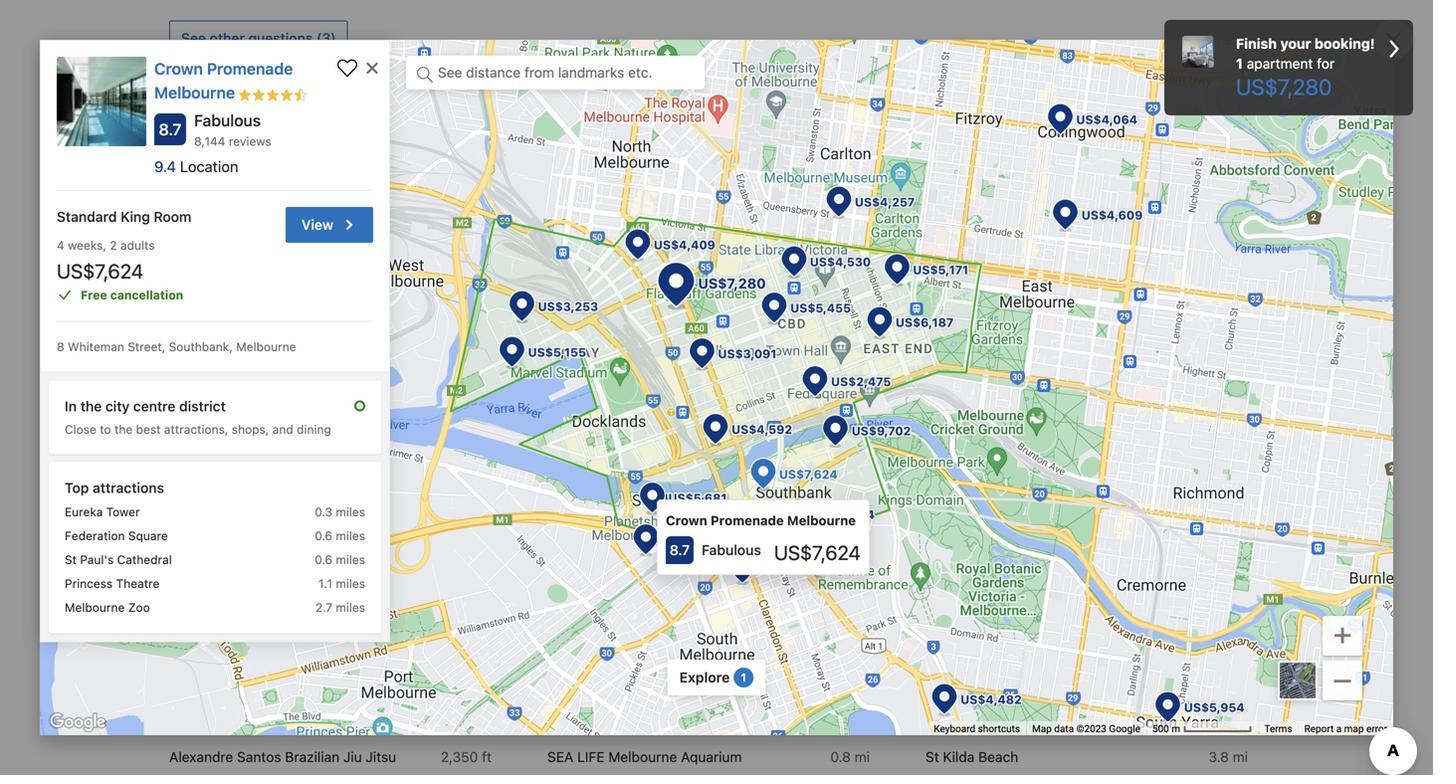 Task type: describe. For each thing, give the bounding box(es) containing it.
2.9
[[1209, 713, 1230, 730]]

architecture
[[301, 367, 379, 383]]

gardens
[[229, 677, 284, 694]]

step
[[796, 367, 826, 383]]

0 vertical spatial promenade
[[207, 59, 293, 78]]

short for stays
[[551, 123, 613, 151]]

explore
[[680, 670, 730, 686]]

beaches
[[954, 631, 1020, 650]]

a right "you"
[[462, 303, 470, 319]]

and up morning
[[430, 407, 454, 423]]

the inside welcome to samma short stay, your gateway to unparalleled luxury and comfort in australia! as a proud venture under the renowned samma property group, with over 25 years of construction expertise, we bring you a vacation rental experience like no other.
[[934, 283, 954, 300]]

timber
[[1166, 387, 1207, 403]]

terms
[[1265, 724, 1293, 735]]

1 horizontal spatial crown promenade melbourne
[[666, 513, 856, 528]]

free
[[81, 288, 107, 302]]

0 vertical spatial beach
[[996, 677, 1036, 694]]

0 horizontal spatial properties
[[428, 194, 494, 210]]

australia!
[[703, 283, 763, 300]]

4
[[57, 238, 64, 252]]

questions
[[248, 30, 313, 46]]

see availability button
[[1143, 541, 1265, 576]]

1,650
[[443, 713, 478, 730]]

1 horizontal spatial attractions
[[608, 631, 692, 650]]

see for see other questions (3)
[[181, 30, 206, 46]]

rightchevron image
[[1390, 34, 1400, 64]]

adults
[[120, 238, 155, 252]]

google
[[1110, 724, 1141, 735]]

enjoy
[[375, 387, 409, 403]]

and up enjoy
[[383, 367, 407, 383]]

2,350 ft
[[441, 749, 492, 766]]

2 horizontal spatial to
[[464, 283, 477, 300]]

us$3,253
[[538, 300, 599, 314]]

1 horizontal spatial the
[[932, 387, 957, 403]]

managed by samma short stays company review score: 8.8 based on 23 reviews from 2 properties
[[321, 123, 751, 171]]

the down timber in the right of the page
[[1161, 407, 1181, 423]]

keyboard shortcuts
[[934, 724, 1021, 735]]

flagstaff gardens
[[169, 677, 284, 694]]

your inside 'experience timeless architecture and distinctive landscapes at our 3-bedroom luxury apartment. step into an inviting living area adorned with tasteful decor, offering a warm and relaxing atmosphere. enjoy the sensational city skyline views from the impressive lobby and rooftop terrace.  the apartment boasts high ceilings, timber floors, and stone finishes, creating a light-filled and generously proportioned space. the well-equipped kitchen with modern appliances is a culinary haven, while the private balcony provides a serene spot for your morning coffee or evening drinks.'
[[395, 427, 423, 443]]

8 whiteman street, southbank, melbourne
[[57, 340, 296, 354]]

park for beaches
[[973, 713, 1002, 730]]

close info window image
[[363, 59, 381, 77]]

appliances
[[925, 407, 994, 423]]

old melbourne gaol
[[548, 713, 676, 730]]

immigration
[[548, 677, 624, 694]]

2.5
[[1210, 677, 1230, 694]]

standard king room
[[57, 209, 192, 225]]

0.6 for federation square
[[315, 529, 333, 543]]

See distance from landmarks etc. search field
[[406, 56, 705, 90]]

1 horizontal spatial in
[[1024, 631, 1038, 650]]

0 horizontal spatial the
[[666, 407, 691, 423]]

spot
[[341, 427, 369, 443]]

your inside finish your booking! 1 apartment for us$7,280
[[1281, 35, 1312, 52]]

see availability
[[1155, 550, 1253, 566]]

st kilda beach
[[926, 749, 1019, 766]]

ceilings,
[[1109, 387, 1162, 403]]

scored  8.7 element for view
[[154, 114, 186, 145]]

map view dialog
[[0, 0, 1434, 776]]

fabulous for fabulous 8,144 reviews
[[194, 111, 261, 130]]

floors,
[[1211, 387, 1251, 403]]

1 inside finish your booking! 1 apartment for us$7,280
[[1237, 55, 1244, 72]]

and down warm
[[169, 407, 193, 423]]

0 vertical spatial crown promenade melbourne
[[154, 59, 293, 102]]

beach for st kilda beach
[[979, 749, 1019, 766]]

us$3,091 us$7,624
[[718, 347, 838, 482]]

based
[[503, 155, 543, 171]]

middle park beach
[[926, 713, 1046, 730]]

and inside welcome to samma short stay, your gateway to unparalleled luxury and comfort in australia! as a proud venture under the renowned samma property group, with over 25 years of construction expertise, we bring you a vacation rental experience like no other.
[[606, 283, 630, 300]]

top inside map view dialog
[[65, 480, 89, 496]]

1.1 miles
[[319, 577, 365, 591]]

a right is
[[1012, 407, 1020, 423]]

eureka tower
[[65, 505, 140, 519]]

beach for middle park beach
[[1006, 713, 1046, 730]]

8
[[57, 340, 64, 354]]

the right in
[[80, 398, 102, 415]]

views
[[590, 387, 626, 403]]

us$7,624 inside 4 weeks, 2 adults us$7,624
[[57, 259, 143, 283]]

city inside 'experience timeless architecture and distinctive landscapes at our 3-bedroom luxury apartment. step into an inviting living area adorned with tasteful decor, offering a warm and relaxing atmosphere. enjoy the sensational city skyline views from the impressive lobby and rooftop terrace.  the apartment boasts high ceilings, timber floors, and stone finishes, creating a light-filled and generously proportioned space. the well-equipped kitchen with modern appliances is a culinary haven, while the private balcony provides a serene spot for your morning coffee or evening drinks.'
[[514, 387, 538, 403]]

us$4,394
[[814, 508, 875, 522]]

2.5 mi
[[1210, 677, 1249, 694]]

property for property surroundings
[[169, 543, 267, 570]]

9.4
[[154, 158, 176, 175]]

1 vertical spatial top
[[576, 631, 604, 650]]

apartment.
[[722, 367, 792, 383]]

our
[[573, 367, 594, 383]]

property surroundings
[[169, 543, 420, 570]]

modern
[[872, 407, 921, 423]]

us$3,091
[[718, 347, 777, 361]]

review
[[385, 155, 427, 171]]

paul's
[[80, 553, 114, 567]]

cathedral
[[117, 553, 172, 567]]

3.8 mi
[[1209, 749, 1249, 766]]

apartment inside finish your booking! 1 apartment for us$7,280
[[1247, 55, 1314, 72]]

1,000
[[443, 677, 478, 694]]

and up stone
[[208, 387, 232, 403]]

and inside in the city centre district close to the best attractions, shops, and dining
[[273, 422, 294, 436]]

square
[[128, 529, 168, 543]]

into
[[830, 367, 854, 383]]

1 horizontal spatial 2
[[352, 194, 361, 210]]

other.
[[691, 303, 728, 319]]

welcome
[[169, 283, 229, 300]]

in inside welcome to samma short stay, your gateway to unparalleled luxury and comfort in australia! as a proud venture under the renowned samma property group, with over 25 years of construction expertise, we bring you a vacation rental experience like no other.
[[688, 283, 700, 300]]

attractions inside map view dialog
[[93, 480, 164, 496]]

life
[[578, 749, 605, 766]]

a right as at the top right of the page
[[787, 283, 795, 300]]

welcome to samma short stay, your gateway to unparalleled luxury and comfort in australia! as a proud venture under the renowned samma property group, with over 25 years of construction expertise, we bring you a vacation rental experience like no other.
[[169, 283, 1263, 319]]

languages spoken
[[169, 459, 314, 478]]

booking!
[[1315, 35, 1376, 52]]

the right beaches
[[1041, 631, 1067, 650]]

scored  9.4 element
[[154, 158, 180, 175]]

well-
[[695, 407, 726, 423]]

0.7 for immigration museum
[[832, 677, 851, 694]]

apartment inside 'experience timeless architecture and distinctive landscapes at our 3-bedroom luxury apartment. step into an inviting living area adorned with tasteful decor, offering a warm and relaxing atmosphere. enjoy the sensational city skyline views from the impressive lobby and rooftop terrace.  the apartment boasts high ceilings, timber floors, and stone finishes, creating a light-filled and generously proportioned space. the well-equipped kitchen with modern appliances is a culinary haven, while the private balcony provides a serene spot for your morning coffee or evening drinks.'
[[960, 387, 1027, 403]]

us$4,257
[[855, 195, 915, 209]]

fabulous for fabulous
[[702, 542, 762, 559]]

brazilian
[[285, 749, 340, 766]]

map
[[1033, 724, 1052, 735]]

old
[[548, 713, 570, 730]]

keyboard shortcuts button
[[934, 723, 1021, 736]]

provides
[[223, 427, 278, 443]]

st paul's cathedral
[[65, 553, 172, 567]]

4 weeks, 2 adults us$7,624
[[57, 238, 155, 283]]

report a map error
[[1305, 724, 1388, 735]]

an
[[858, 367, 873, 383]]

with inside welcome to samma short stay, your gateway to unparalleled luxury and comfort in australia! as a proud venture under the renowned samma property group, with over 25 years of construction expertise, we bring you a vacation rental experience like no other.
[[1183, 283, 1210, 300]]

middle
[[926, 713, 969, 730]]

cancellation
[[110, 288, 183, 302]]

crown inside crown promenade melbourne
[[154, 59, 203, 78]]

0.6 miles for federation square
[[315, 529, 365, 543]]

sea life melbourne aquarium
[[548, 749, 742, 766]]

properties inside managed by samma short stays company review score: 8.8 based on 23 reviews from 2 properties
[[685, 155, 751, 171]]

0.7 for old melbourne gaol
[[832, 713, 851, 730]]

1 inside map view dialog
[[741, 672, 747, 685]]

us$4,409
[[654, 238, 716, 252]]

2.7
[[316, 601, 333, 615]]

error
[[1367, 724, 1388, 735]]

you
[[435, 303, 458, 319]]

crown promenade melbourne link
[[154, 59, 293, 102]]

melbourne zoo
[[65, 601, 150, 615]]

a left "dining"
[[282, 427, 290, 443]]

short for stay,
[[301, 283, 336, 300]]

us$7,280 inside finish your booking! 1 apartment for us$7,280
[[1237, 74, 1333, 100]]

for inside finish your booking! 1 apartment for us$7,280
[[1318, 55, 1335, 72]]

0.3 miles
[[315, 505, 365, 519]]

property information
[[169, 336, 331, 355]]

sea
[[548, 749, 574, 766]]

us$5,455
[[791, 301, 851, 315]]

miles for melbourne zoo
[[336, 601, 365, 615]]

a up floors,
[[1234, 367, 1242, 383]]

stays
[[618, 123, 681, 151]]



Task type: locate. For each thing, give the bounding box(es) containing it.
0 horizontal spatial top attractions
[[65, 480, 164, 496]]

scored  8.7 element down us$5,681
[[666, 537, 694, 565]]

mi for old melbourne gaol
[[855, 713, 870, 730]]

1 horizontal spatial to
[[232, 283, 245, 300]]

8.7 for _
[[670, 542, 690, 559]]

1 horizontal spatial us$7,280
[[1237, 74, 1333, 100]]

us$7,624 down the us$4,394
[[775, 541, 861, 564]]

0 horizontal spatial attractions
[[93, 480, 164, 496]]

see left other on the top of page
[[181, 30, 206, 46]]

the up filled
[[413, 387, 434, 403]]

group,
[[1136, 283, 1180, 300]]

0 vertical spatial property
[[1077, 283, 1132, 300]]

proud
[[798, 283, 836, 300]]

1 horizontal spatial crown
[[666, 513, 708, 528]]

beaches in the neighbourhood
[[954, 631, 1188, 650]]

evening
[[545, 427, 595, 443]]

1 vertical spatial property
[[169, 336, 237, 355]]

miles down 0.3 miles at the bottom of page
[[336, 529, 365, 543]]

st inside map view dialog
[[65, 553, 77, 567]]

property up experience
[[169, 336, 237, 355]]

0 horizontal spatial promenade
[[207, 59, 293, 78]]

property for property information
[[169, 336, 237, 355]]

1 vertical spatial ft
[[482, 713, 492, 730]]

beach left data at right
[[1006, 713, 1046, 730]]

eades
[[169, 713, 208, 730]]

1 horizontal spatial 8.7
[[670, 542, 690, 559]]

2 miles from the top
[[336, 529, 365, 543]]

0.6 miles down 0.3 miles at the bottom of page
[[315, 529, 365, 543]]

fabulous up 8,144
[[194, 111, 261, 130]]

zoo
[[128, 601, 150, 615]]

0 vertical spatial see
[[181, 30, 206, 46]]

to up the construction
[[232, 283, 245, 300]]

1 vertical spatial your
[[375, 283, 403, 300]]

2 inside 4 weeks, 2 adults us$7,624
[[110, 238, 117, 252]]

promenade down see other questions (3) button
[[207, 59, 293, 78]]

princess
[[65, 577, 113, 591]]

scored  8.7 element
[[154, 114, 186, 145], [666, 537, 694, 565]]

properties up the us$4,409
[[685, 155, 751, 171]]

apartment
[[1247, 55, 1314, 72], [960, 387, 1027, 403]]

1,000 ft
[[443, 677, 492, 694]]

0 vertical spatial scored  8.7 element
[[154, 114, 186, 145]]

samma for to
[[249, 283, 297, 300]]

4 miles from the top
[[336, 577, 365, 591]]

the down living
[[932, 387, 957, 403]]

top up immigration
[[576, 631, 604, 650]]

1 vertical spatial see
[[1155, 550, 1180, 566]]

1 vertical spatial with
[[1053, 367, 1080, 383]]

to right "close"
[[100, 422, 111, 436]]

street,
[[128, 340, 166, 354]]

0.7 mi for old melbourne gaol
[[832, 713, 870, 730]]

city inside in the city centre district close to the best attractions, shops, and dining
[[105, 398, 130, 415]]

0 vertical spatial properties
[[685, 155, 751, 171]]

reviews inside "fabulous 8,144 reviews"
[[229, 134, 272, 148]]

0 horizontal spatial crown promenade melbourne
[[154, 59, 293, 102]]

mi for st kilda beach
[[1233, 749, 1249, 766]]

properties
[[685, 155, 751, 171], [428, 194, 494, 210]]

0.3
[[315, 505, 333, 519]]

properties down score:
[[428, 194, 494, 210]]

2 vertical spatial with
[[841, 407, 868, 423]]

us$7,280 down the finish
[[1237, 74, 1333, 100]]

1 horizontal spatial samma
[[462, 123, 546, 151]]

1 vertical spatial st
[[926, 749, 940, 766]]

2 0.7 from the top
[[832, 713, 851, 730]]

warm
[[169, 387, 205, 403]]

0 horizontal spatial apartment
[[960, 387, 1027, 403]]

us$7,280 up other.
[[698, 275, 766, 292]]

the down luxury
[[663, 387, 684, 403]]

1 0.6 miles from the top
[[315, 529, 365, 543]]

keyboard
[[934, 724, 976, 735]]

0 vertical spatial 0.7
[[832, 677, 851, 694]]

the down us$5,171
[[934, 283, 954, 300]]

inviting
[[877, 367, 923, 383]]

to inside in the city centre district close to the best attractions, shops, and dining
[[100, 422, 111, 436]]

santos
[[237, 749, 281, 766]]

us$5,954
[[1185, 701, 1245, 715]]

us$7,624 up free
[[57, 259, 143, 283]]

1 horizontal spatial with
[[1053, 367, 1080, 383]]

the left well-
[[666, 407, 691, 423]]

with left "over"
[[1183, 283, 1210, 300]]

samma right 'renowned'
[[1025, 283, 1073, 300]]

reviews right the 23
[[587, 155, 636, 171]]

0 vertical spatial us$7,280
[[1237, 74, 1333, 100]]

park for what's
[[212, 713, 241, 730]]

2 vertical spatial beach
[[979, 749, 1019, 766]]

1 vertical spatial for
[[373, 427, 391, 443]]

8.7 for view
[[159, 120, 182, 139]]

miles right the 0.3
[[336, 505, 365, 519]]

1 vertical spatial 0.7
[[832, 713, 851, 730]]

1 vertical spatial 0.6
[[315, 553, 333, 567]]

as
[[767, 283, 783, 300]]

top attractions up immigration museum
[[576, 631, 692, 650]]

1 vertical spatial top attractions
[[576, 631, 692, 650]]

samma inside managed by samma short stays company review score: 8.8 based on 23 reviews from 2 properties
[[462, 123, 546, 151]]

8.7
[[159, 120, 182, 139], [670, 542, 690, 559]]

2 vertical spatial your
[[395, 427, 423, 443]]

0 horizontal spatial reviews
[[229, 134, 272, 148]]

city left centre
[[105, 398, 130, 415]]

property right square
[[169, 543, 267, 570]]

top up the eureka
[[65, 480, 89, 496]]

beach down shortcuts
[[979, 749, 1019, 766]]

sensational
[[438, 387, 511, 403]]

property left group,
[[1077, 283, 1132, 300]]

for down light- at the bottom left of the page
[[373, 427, 391, 443]]

us$4,064
[[1077, 112, 1138, 126]]

8.7 down us$5,681
[[670, 542, 690, 559]]

city down landscapes
[[514, 387, 538, 403]]

federation square
[[65, 529, 168, 543]]

ft for 1,650 ft
[[482, 713, 492, 730]]

us$7,624 up the us$4,394
[[779, 468, 838, 482]]

1 horizontal spatial park
[[973, 713, 1002, 730]]

tasteful
[[1084, 367, 1132, 383]]

2 down stays
[[673, 155, 681, 171]]

from inside managed by samma short stays company review score: 8.8 based on 23 reviews from 2 properties
[[640, 155, 669, 171]]

reviews right 8,144
[[229, 134, 272, 148]]

0 vertical spatial top
[[65, 480, 89, 496]]

0 vertical spatial st
[[65, 553, 77, 567]]

reviews inside managed by samma short stays company review score: 8.8 based on 23 reviews from 2 properties
[[587, 155, 636, 171]]

promenade down us$5,681
[[711, 513, 784, 528]]

1 horizontal spatial see
[[1155, 550, 1180, 566]]

in right beaches
[[1024, 631, 1038, 650]]

miles for st paul's cathedral
[[336, 553, 365, 567]]

a left map
[[1337, 724, 1342, 735]]

2 inside managed by samma short stays company review score: 8.8 based on 23 reviews from 2 properties
[[673, 155, 681, 171]]

1 horizontal spatial city
[[514, 387, 538, 403]]

us$7,280 inside map view dialog
[[698, 275, 766, 292]]

1 horizontal spatial for
[[1318, 55, 1335, 72]]

see inside button
[[181, 30, 206, 46]]

crown
[[154, 59, 203, 78], [666, 513, 708, 528]]

1 ft from the top
[[482, 677, 492, 694]]

top attractions
[[65, 480, 164, 496], [576, 631, 692, 650]]

us$9,702
[[852, 424, 911, 438]]

1 vertical spatial in
[[1024, 631, 1038, 650]]

1 horizontal spatial reviews
[[587, 155, 636, 171]]

0 vertical spatial fabulous
[[194, 111, 261, 130]]

25
[[1246, 283, 1263, 300]]

park down us$4,482
[[973, 713, 1002, 730]]

location
[[180, 158, 238, 175]]

0.6 miles up 1.1 miles
[[315, 553, 365, 567]]

1 down the finish
[[1237, 55, 1244, 72]]

apartment up is
[[960, 387, 1027, 403]]

0 horizontal spatial 2
[[110, 238, 117, 252]]

serene
[[294, 427, 337, 443]]

2 0.7 mi from the top
[[832, 713, 870, 730]]

1 vertical spatial promenade
[[711, 513, 784, 528]]

2 left the "adults"
[[110, 238, 117, 252]]

the left best
[[114, 422, 133, 436]]

5 miles from the top
[[336, 601, 365, 615]]

stay,
[[340, 283, 371, 300]]

0 vertical spatial in
[[688, 283, 700, 300]]

2 0.6 from the top
[[315, 553, 333, 567]]

king
[[121, 209, 150, 225]]

from inside 'experience timeless architecture and distinctive landscapes at our 3-bedroom luxury apartment. step into an inviting living area adorned with tasteful decor, offering a warm and relaxing atmosphere. enjoy the sensational city skyline views from the impressive lobby and rooftop terrace.  the apartment boasts high ceilings, timber floors, and stone finishes, creating a light-filled and generously proportioned space. the well-equipped kitchen with modern appliances is a culinary haven, while the private balcony provides a serene spot for your morning coffee or evening drinks.'
[[629, 387, 659, 403]]

0.7
[[832, 677, 851, 694], [832, 713, 851, 730]]

federation
[[65, 529, 125, 543]]

promenade
[[207, 59, 293, 78], [711, 513, 784, 528]]

light-
[[362, 407, 395, 423]]

1 horizontal spatial 1
[[1237, 55, 1244, 72]]

0 vertical spatial attractions
[[93, 480, 164, 496]]

0 horizontal spatial for
[[373, 427, 391, 443]]

short up expertise,
[[301, 283, 336, 300]]

crown promenade melbourne down us$5,681
[[666, 513, 856, 528]]

0 vertical spatial with
[[1183, 283, 1210, 300]]

0 vertical spatial from
[[640, 155, 669, 171]]

0 horizontal spatial top
[[65, 480, 89, 496]]

4.5 out of 5 image
[[239, 89, 307, 101]]

samma for by
[[462, 123, 546, 151]]

miles for princess theatre
[[336, 577, 365, 591]]

attractions up the museum
[[608, 631, 692, 650]]

8.8
[[474, 155, 495, 171]]

3-
[[598, 367, 613, 383]]

and down step
[[799, 387, 823, 403]]

experience
[[572, 303, 642, 319]]

jitsu
[[366, 749, 396, 766]]

(3)
[[317, 30, 336, 46]]

1 right explore on the bottom
[[741, 672, 747, 685]]

see left 'availability'
[[1155, 550, 1180, 566]]

for down booking!
[[1318, 55, 1335, 72]]

park down flagstaff gardens on the left
[[212, 713, 241, 730]]

0.6 miles for st paul's cathedral
[[315, 553, 365, 567]]

crown up 8,144
[[154, 59, 203, 78]]

district
[[179, 398, 226, 415]]

2 0.6 miles from the top
[[315, 553, 365, 567]]

ft right 1,000
[[482, 677, 492, 694]]

2 ft from the top
[[482, 713, 492, 730]]

short inside welcome to samma short stay, your gateway to unparalleled luxury and comfort in australia! as a proud venture under the renowned samma property group, with over 25 years of construction expertise, we bring you a vacation rental experience like no other.
[[301, 283, 336, 300]]

ft for 1,000 ft
[[482, 677, 492, 694]]

2 horizontal spatial 2
[[673, 155, 681, 171]]

your right the finish
[[1281, 35, 1312, 52]]

and up experience
[[606, 283, 630, 300]]

managed
[[365, 194, 424, 210]]

st left kilda
[[926, 749, 940, 766]]

scored  8.7 element for _
[[666, 537, 694, 565]]

2 park from the left
[[973, 713, 1002, 730]]

1 horizontal spatial top
[[576, 631, 604, 650]]

0 horizontal spatial fabulous
[[194, 111, 261, 130]]

0 vertical spatial your
[[1281, 35, 1312, 52]]

0.6 down the 0.3
[[315, 529, 333, 543]]

us$4,482
[[961, 693, 1022, 707]]

us$4,592
[[732, 423, 793, 436]]

1 vertical spatial scored  8.7 element
[[666, 537, 694, 565]]

to
[[232, 283, 245, 300], [464, 283, 477, 300], [100, 422, 111, 436]]

samma up based
[[462, 123, 546, 151]]

mi for immigration museum
[[855, 677, 870, 694]]

see for see availability
[[1155, 550, 1180, 566]]

0.7 mi for immigration museum
[[832, 677, 870, 694]]

languages
[[169, 459, 254, 478]]

your down filled
[[395, 427, 423, 443]]

to up vacation
[[464, 283, 477, 300]]

report a map error link
[[1305, 724, 1388, 735]]

0 horizontal spatial crown
[[154, 59, 203, 78]]

0.6 for st paul's cathedral
[[315, 553, 333, 567]]

a inside dialog
[[1337, 724, 1342, 735]]

boasts
[[1031, 387, 1074, 403]]

crown promenade melbourne down other on the top of page
[[154, 59, 293, 102]]

short up the 23
[[551, 123, 613, 151]]

0 vertical spatial crown
[[154, 59, 203, 78]]

0 vertical spatial short
[[551, 123, 613, 151]]

private
[[1185, 407, 1229, 423]]

miles down 1.1 miles
[[336, 601, 365, 615]]

+
[[1333, 614, 1353, 652]]

2,350
[[441, 749, 478, 766]]

from down bedroom
[[629, 387, 659, 403]]

1 horizontal spatial short
[[551, 123, 613, 151]]

sandridge beach
[[926, 677, 1036, 694]]

short inside managed by samma short stays company review score: 8.8 based on 23 reviews from 2 properties
[[551, 123, 613, 151]]

3.8
[[1209, 749, 1230, 766]]

2 vertical spatial us$7,624
[[775, 541, 861, 564]]

samma up the construction
[[249, 283, 297, 300]]

1 vertical spatial 0.6 miles
[[315, 553, 365, 567]]

2 vertical spatial ft
[[482, 749, 492, 766]]

1 vertical spatial 2
[[352, 194, 361, 210]]

0 vertical spatial reviews
[[229, 134, 272, 148]]

rooftop
[[827, 387, 874, 403]]

we
[[376, 303, 394, 319]]

a up spot
[[350, 407, 358, 423]]

us$7,624 inside us$3,091 us$7,624
[[779, 468, 838, 482]]

miles right '1.1'
[[336, 577, 365, 591]]

2 horizontal spatial samma
[[1025, 283, 1073, 300]]

drinks.
[[599, 427, 642, 443]]

1 horizontal spatial st
[[926, 749, 940, 766]]

in up other.
[[688, 283, 700, 300]]

of
[[208, 303, 221, 319]]

1 horizontal spatial promenade
[[711, 513, 784, 528]]

0 vertical spatial 0.6 miles
[[315, 529, 365, 543]]

st for st paul's cathedral
[[65, 553, 77, 567]]

scored  8.7 element up scored  9.4 "element"
[[154, 114, 186, 145]]

miles for eureka tower
[[336, 505, 365, 519]]

1 horizontal spatial top attractions
[[576, 631, 692, 650]]

0 horizontal spatial with
[[841, 407, 868, 423]]

bedroom
[[613, 367, 671, 383]]

with up 'boasts'
[[1053, 367, 1080, 383]]

3 miles from the top
[[336, 553, 365, 567]]

filled
[[395, 407, 427, 423]]

terms link
[[1265, 724, 1293, 735]]

melbourne
[[154, 83, 235, 102], [236, 340, 296, 354], [788, 513, 856, 528], [65, 601, 125, 615], [574, 713, 643, 730], [609, 749, 677, 766]]

1 vertical spatial the
[[666, 407, 691, 423]]

1 vertical spatial crown
[[666, 513, 708, 528]]

mi for middle park beach
[[1233, 713, 1249, 730]]

map region
[[40, 40, 1394, 736]]

st left paul's
[[65, 553, 77, 567]]

1 vertical spatial 8.7
[[670, 542, 690, 559]]

your inside welcome to samma short stay, your gateway to unparalleled luxury and comfort in australia! as a proud venture under the renowned samma property group, with over 25 years of construction expertise, we bring you a vacation rental experience like no other.
[[375, 283, 403, 300]]

and left "dining"
[[273, 422, 294, 436]]

1 0.7 from the top
[[832, 677, 851, 694]]

1 vertical spatial from
[[629, 387, 659, 403]]

top attractions up tower
[[65, 480, 164, 496]]

beach up "middle park beach"
[[996, 677, 1036, 694]]

miles for federation square
[[336, 529, 365, 543]]

1 miles from the top
[[336, 505, 365, 519]]

luxury
[[675, 367, 718, 383]]

ft right 2,350
[[482, 749, 492, 766]]

1 vertical spatial fabulous
[[702, 542, 762, 559]]

ft for 2,350 ft
[[482, 749, 492, 766]]

2 horizontal spatial with
[[1183, 283, 1210, 300]]

rated element
[[180, 158, 238, 175]]

eureka
[[65, 505, 103, 519]]

your up we
[[375, 283, 403, 300]]

property inside welcome to samma short stay, your gateway to unparalleled luxury and comfort in australia! as a proud venture under the renowned samma property group, with over 25 years of construction expertise, we bring you a vacation rental experience like no other.
[[1077, 283, 1132, 300]]

1 0.6 from the top
[[315, 529, 333, 543]]

1 0.7 mi from the top
[[832, 677, 870, 694]]

1 vertical spatial short
[[301, 283, 336, 300]]

1 vertical spatial apartment
[[960, 387, 1027, 403]]

attractions up tower
[[93, 480, 164, 496]]

1 horizontal spatial fabulous
[[702, 542, 762, 559]]

for inside 'experience timeless architecture and distinctive landscapes at our 3-bedroom luxury apartment. step into an inviting living area adorned with tasteful decor, offering a warm and relaxing atmosphere. enjoy the sensational city skyline views from the impressive lobby and rooftop terrace.  the apartment boasts high ceilings, timber floors, and stone finishes, creating a light-filled and generously proportioned space. the well-equipped kitchen with modern appliances is a culinary haven, while the private balcony provides a serene spot for your morning coffee or evening drinks.'
[[373, 427, 391, 443]]

1 vertical spatial crown promenade melbourne
[[666, 513, 856, 528]]

1 park from the left
[[212, 713, 241, 730]]

8.7 up scored  9.4 "element"
[[159, 120, 182, 139]]

2 vertical spatial 2
[[110, 238, 117, 252]]

0 horizontal spatial scored  8.7 element
[[154, 114, 186, 145]]

immigration museum
[[548, 677, 683, 694]]

9.4 location
[[154, 158, 238, 175]]

0 vertical spatial top attractions
[[65, 480, 164, 496]]

city
[[514, 387, 538, 403], [105, 398, 130, 415]]

1 horizontal spatial properties
[[685, 155, 751, 171]]

st for st kilda beach
[[926, 749, 940, 766]]

google image
[[45, 710, 111, 736]]

lobby
[[760, 387, 796, 403]]

centre
[[133, 398, 176, 415]]

2 left managed at the top left of page
[[352, 194, 361, 210]]

and
[[606, 283, 630, 300], [383, 367, 407, 383], [208, 387, 232, 403], [799, 387, 823, 403], [169, 407, 193, 423], [430, 407, 454, 423], [273, 422, 294, 436]]

0 horizontal spatial see
[[181, 30, 206, 46]]

©2023
[[1077, 724, 1107, 735]]

0 horizontal spatial st
[[65, 553, 77, 567]]

top attractions inside map view dialog
[[65, 480, 164, 496]]

on
[[547, 155, 563, 171]]

1 vertical spatial us$7,624
[[779, 468, 838, 482]]

morning
[[427, 427, 480, 443]]

0 vertical spatial 2
[[673, 155, 681, 171]]

mi for sea life melbourne aquarium
[[855, 749, 870, 766]]

from down stays
[[640, 155, 669, 171]]

3 ft from the top
[[482, 749, 492, 766]]

0 horizontal spatial park
[[212, 713, 241, 730]]

top
[[65, 480, 89, 496], [576, 631, 604, 650]]

see inside 'button'
[[1155, 550, 1180, 566]]

high
[[1077, 387, 1105, 403]]

creating
[[294, 407, 346, 423]]

8,144
[[194, 134, 226, 148]]

apartment down the finish
[[1247, 55, 1314, 72]]

mi for sandridge beach
[[1233, 677, 1249, 694]]

finish your booking! 1 apartment for us$7,280
[[1237, 35, 1376, 100]]

1 vertical spatial properties
[[428, 194, 494, 210]]

view
[[302, 217, 334, 233]]

rental
[[531, 303, 568, 319]]

0 horizontal spatial 1
[[741, 672, 747, 685]]

see other questions (3)
[[181, 30, 336, 46]]

timeless
[[244, 367, 298, 383]]

alexandre
[[169, 749, 233, 766]]

0.6 up '1.1'
[[315, 553, 333, 567]]

fabulous inside "fabulous 8,144 reviews"
[[194, 111, 261, 130]]

1 vertical spatial 0.7 mi
[[832, 713, 870, 730]]

miles up 1.1 miles
[[336, 553, 365, 567]]

crown down us$5,681
[[666, 513, 708, 528]]

view link
[[286, 207, 373, 243]]



Task type: vqa. For each thing, say whether or not it's contained in the screenshot.
Whiteman
yes



